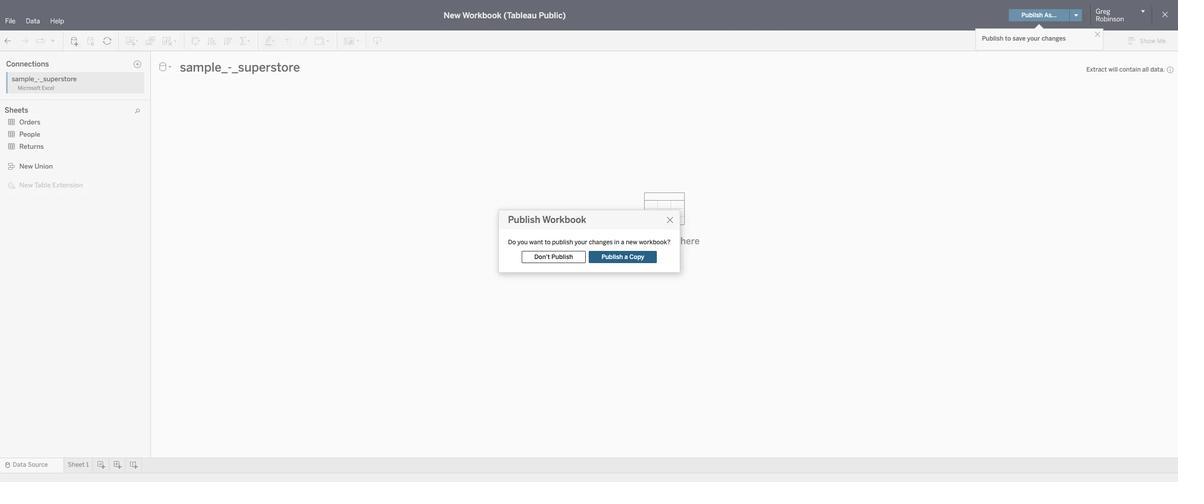 Task type: describe. For each thing, give the bounding box(es) containing it.
all
[[1143, 66, 1149, 73]]

size
[[144, 149, 155, 156]]

0 horizontal spatial replay animation image
[[36, 36, 46, 46]]

fit image
[[315, 36, 331, 46]]

sheets
[[5, 106, 28, 115]]

sample_-_superstore
[[13, 69, 73, 76]]

show/hide cards image
[[344, 36, 360, 46]]

contain
[[1120, 66, 1141, 73]]

_superstore for sample_-_superstore microsoft excel
[[40, 75, 77, 83]]

tooltip
[[141, 178, 159, 184]]

do you want to publish your changes in a new workbook?
[[508, 239, 671, 246]]

don't publish button
[[522, 251, 586, 263]]

workbook for new
[[463, 10, 502, 20]]

format workbook image
[[298, 36, 308, 46]]

show me button
[[1124, 33, 1175, 49]]

undo image
[[3, 36, 13, 46]]

tables
[[9, 106, 29, 114]]

orders
[[19, 118, 40, 126]]

refresh data source image
[[102, 36, 112, 46]]

analytics
[[47, 54, 76, 62]]

(tableau
[[504, 10, 537, 20]]

publish a copy
[[602, 254, 645, 261]]

new
[[626, 239, 638, 246]]

sheet 1
[[68, 461, 89, 469]]

publish down publish
[[552, 254, 573, 261]]

2 vertical spatial data
[[13, 461, 26, 469]]

you
[[518, 239, 528, 246]]

save
[[1013, 35, 1026, 42]]

pause auto updates image
[[86, 36, 96, 46]]

greg
[[1096, 8, 1111, 15]]

0 vertical spatial data
[[26, 17, 40, 25]]

publish for publish a copy
[[602, 254, 623, 261]]

publish as...
[[1022, 12, 1057, 19]]

sort descending image
[[223, 36, 233, 46]]

1 vertical spatial data
[[6, 54, 21, 62]]

_superstore for sample_-_superstore
[[39, 69, 73, 76]]

show me
[[1140, 38, 1166, 45]]

publish
[[552, 239, 573, 246]]

new table extension
[[19, 181, 83, 189]]

sheet
[[68, 461, 85, 469]]

returns
[[19, 143, 44, 150]]

to inside publish workbook dialog
[[545, 239, 551, 246]]

workbook for publish
[[542, 214, 586, 226]]

new for new table extension
[[19, 181, 33, 189]]

will
[[1109, 66, 1118, 73]]

publish for publish workbook
[[508, 214, 540, 226]]

extract
[[1087, 66, 1107, 73]]

Search text field
[[3, 88, 69, 100]]

rows
[[210, 72, 226, 79]]

pages
[[117, 54, 134, 61]]

publish to save your changes
[[982, 35, 1066, 42]]

source
[[28, 461, 48, 469]]

want
[[529, 239, 543, 246]]

connections
[[6, 60, 49, 68]]

publish for publish as...
[[1022, 12, 1043, 19]]

changes inside publish workbook dialog
[[589, 239, 613, 246]]

new data source image
[[70, 36, 80, 46]]

publish workbook
[[508, 214, 586, 226]]

microsoft
[[18, 85, 41, 91]]

union
[[35, 163, 53, 170]]



Task type: locate. For each thing, give the bounding box(es) containing it.
1
[[86, 461, 89, 469]]

new for new workbook (tableau public)
[[444, 10, 461, 20]]

show
[[1140, 38, 1156, 45]]

1 horizontal spatial changes
[[1042, 35, 1066, 42]]

don't publish
[[534, 254, 573, 261]]

a right in
[[621, 239, 625, 246]]

sample_-
[[13, 69, 39, 76], [12, 75, 40, 83]]

_superstore inside sample_-_superstore microsoft excel
[[40, 75, 77, 83]]

0 horizontal spatial to
[[545, 239, 551, 246]]

sample_-_superstore microsoft excel
[[12, 75, 77, 91]]

sample_- inside sample_-_superstore microsoft excel
[[12, 75, 40, 83]]

1 horizontal spatial to
[[1005, 35, 1011, 42]]

duplicate image
[[145, 36, 155, 46]]

1 vertical spatial to
[[545, 239, 551, 246]]

redo image
[[19, 36, 29, 46]]

1 vertical spatial your
[[575, 239, 588, 246]]

data left source
[[13, 461, 26, 469]]

1 vertical spatial workbook
[[542, 214, 586, 226]]

to
[[1005, 35, 1011, 42], [545, 239, 551, 246]]

publish down in
[[602, 254, 623, 261]]

close image
[[1093, 29, 1103, 39]]

data down undo image
[[6, 54, 21, 62]]

file
[[5, 17, 16, 25]]

1 horizontal spatial workbook
[[542, 214, 586, 226]]

a inside button
[[625, 254, 628, 261]]

copy
[[630, 254, 645, 261]]

_superstore up excel
[[40, 75, 77, 83]]

publish workbook dialog
[[499, 210, 680, 273]]

workbook?
[[639, 239, 671, 246]]

changes left in
[[589, 239, 613, 246]]

robinson
[[1096, 15, 1124, 23]]

0 horizontal spatial workbook
[[463, 10, 502, 20]]

0 vertical spatial to
[[1005, 35, 1011, 42]]

in
[[614, 239, 620, 246]]

publish a copy button
[[589, 251, 657, 263]]

1 horizontal spatial replay animation image
[[50, 37, 56, 43]]

replay animation image up analytics
[[50, 37, 56, 43]]

your
[[1027, 35, 1040, 42], [575, 239, 588, 246]]

extract will contain all data.
[[1087, 66, 1165, 73]]

publish up the you at the left of page
[[508, 214, 540, 226]]

new workbook (tableau public)
[[444, 10, 566, 20]]

data
[[26, 17, 40, 25], [6, 54, 21, 62], [13, 461, 26, 469]]

to right want
[[545, 239, 551, 246]]

workbook
[[463, 10, 502, 20], [542, 214, 586, 226]]

1 vertical spatial a
[[625, 254, 628, 261]]

0 vertical spatial workbook
[[463, 10, 502, 20]]

sample_- up microsoft
[[12, 75, 40, 83]]

here
[[681, 236, 700, 247]]

greg robinson
[[1096, 8, 1124, 23]]

changes down as...
[[1042, 35, 1066, 42]]

data up redo image
[[26, 17, 40, 25]]

0 horizontal spatial your
[[575, 239, 588, 246]]

do
[[508, 239, 516, 246]]

publish left save
[[982, 35, 1004, 42]]

drag tables here
[[629, 236, 700, 247]]

people
[[19, 131, 40, 138]]

a left copy
[[625, 254, 628, 261]]

workbook up publish
[[542, 214, 586, 226]]

clear sheet image
[[162, 36, 178, 46]]

help
[[50, 17, 64, 25]]

publish left as...
[[1022, 12, 1043, 19]]

to left save
[[1005, 35, 1011, 42]]

replay animation image
[[36, 36, 46, 46], [50, 37, 56, 43]]

your right publish
[[575, 239, 588, 246]]

a
[[621, 239, 625, 246], [625, 254, 628, 261]]

new worksheet image
[[125, 36, 139, 46]]

1 horizontal spatial your
[[1027, 35, 1040, 42]]

tables
[[652, 236, 679, 247]]

me
[[1157, 38, 1166, 45]]

0 vertical spatial a
[[621, 239, 625, 246]]

public)
[[539, 10, 566, 20]]

new for new union
[[19, 163, 33, 170]]

marks
[[117, 107, 135, 114]]

extension
[[52, 181, 83, 189]]

highlight image
[[264, 36, 276, 46]]

as...
[[1045, 12, 1057, 19]]

_superstore down analytics
[[39, 69, 73, 76]]

1 vertical spatial new
[[19, 163, 33, 170]]

swap rows and columns image
[[191, 36, 201, 46]]

columns
[[210, 54, 236, 61]]

0 vertical spatial changes
[[1042, 35, 1066, 42]]

sample_- down connections
[[13, 69, 39, 76]]

0 vertical spatial your
[[1027, 35, 1040, 42]]

sort ascending image
[[207, 36, 217, 46]]

workbook inside publish workbook dialog
[[542, 214, 586, 226]]

download image
[[372, 36, 383, 46]]

_superstore
[[39, 69, 73, 76], [40, 75, 77, 83]]

new union
[[19, 163, 53, 170]]

new
[[444, 10, 461, 20], [19, 163, 33, 170], [19, 181, 33, 189]]

2 vertical spatial new
[[19, 181, 33, 189]]

None text field
[[176, 59, 1077, 75]]

publish as... button
[[1009, 9, 1070, 21]]

table
[[34, 181, 51, 189]]

your right save
[[1027, 35, 1040, 42]]

publish
[[1022, 12, 1043, 19], [982, 35, 1004, 42], [508, 214, 540, 226], [552, 254, 573, 261], [602, 254, 623, 261]]

data.
[[1151, 66, 1165, 73]]

excel
[[42, 85, 54, 91]]

collapse image
[[93, 55, 99, 61]]

your inside publish workbook dialog
[[575, 239, 588, 246]]

0 horizontal spatial changes
[[589, 239, 613, 246]]

sample_- for sample_-_superstore microsoft excel
[[12, 75, 40, 83]]

data source
[[13, 461, 48, 469]]

publish for publish to save your changes
[[982, 35, 1004, 42]]

don't
[[534, 254, 550, 261]]

replay animation image right redo image
[[36, 36, 46, 46]]

1 vertical spatial changes
[[589, 239, 613, 246]]

changes
[[1042, 35, 1066, 42], [589, 239, 613, 246]]

totals image
[[239, 36, 252, 46]]

show labels image
[[282, 36, 292, 46]]

0 vertical spatial new
[[444, 10, 461, 20]]

sample_- for sample_-_superstore
[[13, 69, 39, 76]]

workbook left (tableau
[[463, 10, 502, 20]]

drag
[[629, 236, 650, 247]]



Task type: vqa. For each thing, say whether or not it's contained in the screenshot.
Go to search image
no



